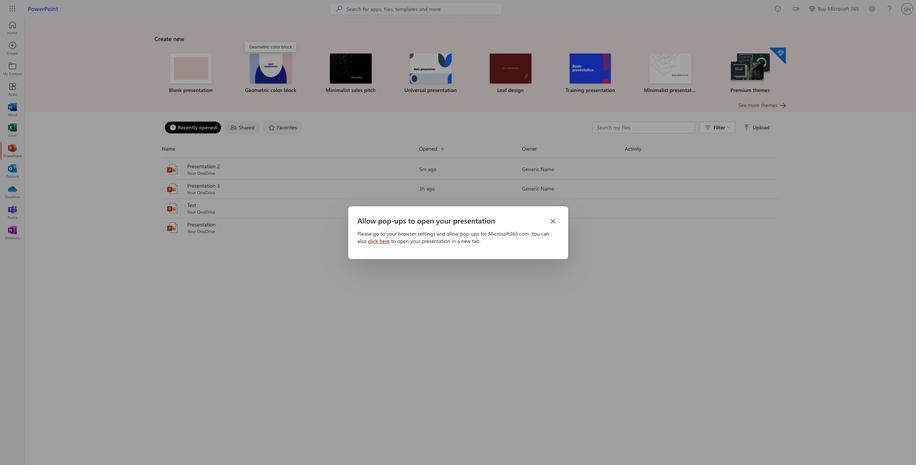 Task type: locate. For each thing, give the bounding box(es) containing it.
teams image
[[9, 209, 16, 216]]

powerpoint image for name test 'cell'
[[166, 202, 178, 214]]

premium themes element
[[715, 48, 786, 94]]

minimalist presentation element
[[635, 54, 706, 94]]

navigation
[[0, 18, 25, 244]]

None search field
[[330, 3, 502, 15]]

universal presentation image
[[410, 54, 452, 84]]

powerpoint image inside name presentation 'cell'
[[166, 222, 178, 234]]

tab
[[163, 121, 224, 134], [224, 121, 262, 134], [262, 121, 304, 134]]

main content
[[25, 18, 917, 238]]

powerpoint image inside name presentation 2 cell
[[166, 164, 178, 175]]

banner
[[0, 0, 917, 18]]

geometric color block image
[[250, 54, 292, 84]]

powerpoint image inside name test 'cell'
[[166, 202, 178, 214]]

premium templates diamond image
[[769, 48, 786, 65]]

powerpoint image
[[9, 147, 16, 155], [166, 164, 178, 175], [166, 202, 178, 214], [166, 222, 178, 234]]

tab list
[[163, 120, 593, 136]]

minimalist sales pitch image
[[330, 54, 372, 84]]

blank presentation element
[[155, 54, 227, 94]]

application
[[0, 18, 917, 466]]

list
[[155, 47, 787, 101]]

training presentation element
[[555, 54, 626, 94]]

geometric color block element
[[235, 54, 306, 94]]

displaying 4 out of 4 files. status
[[593, 122, 772, 134]]

leaf design element
[[475, 54, 546, 94]]

3 tab from the left
[[262, 121, 304, 134]]

2 tab from the left
[[224, 121, 262, 134]]

row
[[162, 143, 780, 158]]

name presentation cell
[[162, 221, 419, 234]]

powerpoint image for name presentation 2 cell
[[166, 164, 178, 175]]

onedrive image
[[9, 189, 16, 196]]

minimalist sales pitch element
[[315, 54, 386, 94]]

Search my files text field
[[597, 124, 691, 131]]

universal presentation element
[[395, 54, 466, 94]]

favorites element
[[264, 121, 303, 134]]

onenote image
[[9, 230, 16, 237]]

name presentation 3 cell
[[162, 182, 419, 196]]



Task type: vqa. For each thing, say whether or not it's contained in the screenshot.
region
no



Task type: describe. For each thing, give the bounding box(es) containing it.
powerpoint image
[[166, 183, 178, 195]]

my content image
[[9, 65, 16, 73]]

word image
[[9, 106, 16, 114]]

activity, column 4 of 4 column header
[[625, 143, 780, 155]]

1 tab from the left
[[163, 121, 224, 134]]

training presentation image
[[570, 54, 612, 84]]

recently opened element
[[165, 121, 222, 134]]

excel image
[[9, 127, 16, 134]]

apps image
[[9, 86, 16, 93]]

home image
[[9, 24, 16, 32]]

create image
[[9, 45, 16, 52]]

powerpoint image for name presentation 'cell'
[[166, 222, 178, 234]]

minimalist presentation image
[[650, 54, 692, 84]]

premium themes image
[[730, 54, 772, 83]]

name presentation 2 cell
[[162, 163, 419, 176]]

shared element
[[225, 121, 260, 134]]

name test cell
[[162, 202, 419, 215]]

outlook image
[[9, 168, 16, 175]]

leaf design image
[[490, 54, 532, 84]]



